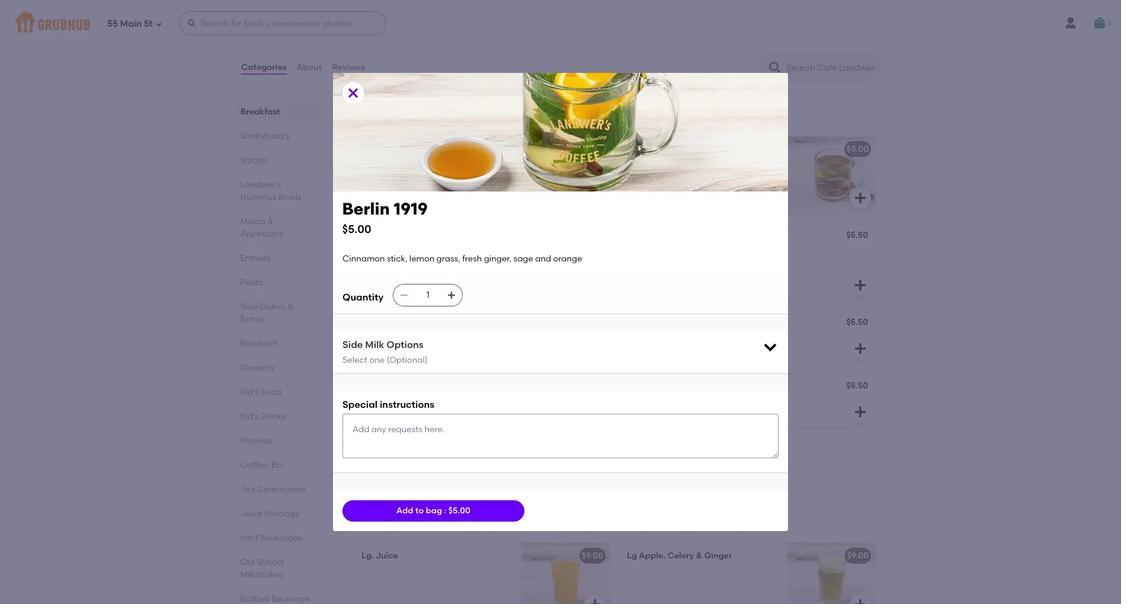 Task type: describe. For each thing, give the bounding box(es) containing it.
(optional)
[[387, 355, 428, 365]]

$5.50 for english breakfast
[[847, 317, 869, 327]]

nutmeg)
[[665, 185, 699, 195]]

$5.50 button
[[620, 224, 876, 301]]

0 horizontal spatial sage
[[391, 260, 411, 270]]

mixology inside tab
[[265, 509, 300, 519]]

mezza & appetizers
[[241, 216, 283, 239]]

lg apple, celery & ginger image
[[787, 543, 876, 604]]

reviews
[[332, 62, 365, 72]]

breakfast inside tab
[[241, 107, 280, 117]]

0 vertical spatial ceremonies
[[378, 109, 452, 123]]

special instructions
[[343, 399, 435, 410]]

matcha
[[362, 15, 393, 25]]

tea ceremonies tab
[[241, 483, 315, 496]]

categories
[[241, 62, 287, 72]]

appetizers
[[241, 229, 283, 239]]

rosalach tab
[[241, 337, 315, 350]]

crimson berry
[[362, 318, 419, 328]]

pastries tab
[[241, 435, 315, 447]]

landwer's
[[241, 180, 282, 190]]

search icon image
[[768, 60, 783, 75]]

vanilla roobios button
[[355, 438, 611, 491]]

juice up lg.
[[352, 515, 387, 530]]

1919 for berlin 1919 $5.00
[[394, 199, 428, 219]]

mezza
[[241, 216, 266, 226]]

salads
[[241, 155, 268, 165]]

1 horizontal spatial mixology
[[390, 515, 446, 530]]

side milk options select one (optional)
[[343, 339, 428, 365]]

food
[[261, 387, 282, 397]]

pasta tab
[[241, 276, 315, 289]]

Special instructions text field
[[343, 414, 779, 458]]

Search Cafe Landwer search field
[[786, 62, 877, 74]]

55 main st
[[107, 18, 153, 29]]

lg. juice image
[[522, 543, 611, 604]]

select
[[343, 355, 368, 365]]

lg apple, celery & ginger
[[627, 551, 732, 561]]

1 horizontal spatial orange
[[553, 254, 583, 264]]

etc
[[272, 460, 285, 470]]

fresh
[[362, 144, 384, 154]]

berry
[[398, 318, 419, 328]]

iced beverages
[[241, 533, 303, 543]]

quantity
[[343, 291, 384, 303]]

kid's for kid's food
[[241, 387, 259, 397]]

shakshuka's tab
[[241, 130, 315, 142]]

house
[[627, 144, 653, 154]]

crimson
[[362, 318, 396, 328]]

tea right blend
[[680, 144, 695, 154]]

lg
[[627, 551, 637, 561]]

iced
[[241, 533, 258, 543]]

rosalach
[[241, 339, 278, 349]]

house blend tea
[[627, 144, 695, 154]]

cloves,
[[627, 185, 655, 195]]

add
[[396, 506, 414, 516]]

pastries
[[241, 436, 272, 446]]

landwer
[[660, 173, 702, 183]]

to
[[416, 506, 424, 516]]

mint for fresh
[[386, 144, 403, 154]]

3 button
[[1093, 12, 1112, 34]]

svg image inside 3 button
[[1093, 16, 1107, 30]]

celery
[[668, 551, 694, 561]]

options
[[387, 339, 424, 350]]

berlin for berlin 1919 $5.00
[[343, 199, 390, 219]]

stick, for 1919
[[406, 248, 427, 258]]

berlin 1919 image
[[522, 224, 611, 301]]

kid's for kid's drinks
[[241, 411, 259, 422]]

entrées tab
[[241, 252, 315, 264]]

1 horizontal spatial juice mixology
[[352, 515, 446, 530]]

mint
[[745, 161, 764, 171]]

desserts tab
[[241, 362, 315, 374]]

desserts
[[241, 363, 275, 373]]

(cinnamon,
[[720, 173, 766, 183]]

about button
[[296, 46, 323, 89]]

0 vertical spatial tea ceremonies
[[352, 109, 452, 123]]

stick, down berlin 1919
[[387, 254, 408, 264]]

stick, for blend
[[672, 161, 692, 171]]

side dishes & extras
[[241, 302, 294, 324]]

milkshakes
[[241, 570, 284, 580]]

landwer's hummus bowls
[[241, 180, 302, 202]]

hummus
[[241, 192, 277, 202]]

1 horizontal spatial and
[[536, 254, 551, 264]]

house blend tea image
[[787, 136, 876, 213]]

& inside the cinnamon stick, fresh ginger, mint and the landwer mix (cinnamon, cloves, & nutmeg)
[[657, 185, 663, 195]]

juice mixology inside juice mixology tab
[[241, 509, 300, 519]]

shakshuka's
[[241, 131, 290, 141]]

3
[[1107, 18, 1112, 28]]

lemon
[[391, 382, 419, 392]]

55
[[107, 18, 118, 29]]

ceremonies inside 'tab'
[[257, 484, 306, 494]]

$5.50 for moroccan mint
[[847, 381, 869, 391]]

moroccan mint
[[627, 382, 689, 392]]

tea inside 'tab'
[[241, 484, 255, 494]]

special
[[343, 399, 378, 410]]

$5.50 for crimson berry
[[581, 317, 603, 327]]

mezza & appetizers tab
[[241, 215, 315, 240]]

$5.50 inside button
[[847, 230, 869, 240]]

juice inside tab
[[241, 509, 263, 519]]

moroccan
[[627, 382, 669, 392]]

$9.00 for lg. juice
[[582, 551, 604, 561]]

tea right fresh
[[405, 144, 420, 154]]

fresh mint tea image
[[522, 136, 611, 213]]

one
[[370, 355, 385, 365]]

berlin 1919
[[362, 231, 403, 241]]

side for milk
[[343, 339, 363, 350]]



Task type: vqa. For each thing, say whether or not it's contained in the screenshot.
the classic associated with classic with jalapeño  •  feta // served with a side of ranch dressing
no



Task type: locate. For each thing, give the bounding box(es) containing it.
& right celery on the right of page
[[696, 551, 703, 561]]

1 vertical spatial tea ceremonies
[[241, 484, 306, 494]]

bowls
[[279, 192, 302, 202]]

cinnamon stick, lemon grass, fresh ginger, sage and orange
[[362, 248, 501, 270], [343, 254, 583, 264]]

mint for moroccan
[[671, 382, 689, 392]]

1 horizontal spatial ceremonies
[[378, 109, 452, 123]]

0 vertical spatial mint
[[386, 144, 403, 154]]

svg image
[[588, 62, 602, 76], [346, 86, 360, 100], [588, 191, 602, 205], [854, 191, 868, 205], [854, 278, 868, 292], [400, 291, 409, 300], [447, 291, 457, 300], [762, 339, 779, 355], [854, 342, 868, 356], [588, 468, 602, 483]]

kid's
[[241, 387, 259, 397], [241, 411, 259, 422]]

$9.00 for lg apple, celery & ginger
[[848, 551, 869, 561]]

breakfast up shakshuka's
[[241, 107, 280, 117]]

mix
[[704, 173, 718, 183]]

0 horizontal spatial juice mixology
[[241, 509, 300, 519]]

& up appetizers
[[268, 216, 274, 226]]

breakfast tab
[[241, 106, 315, 118]]

drinks
[[261, 411, 286, 422]]

bag
[[426, 506, 442, 516]]

ginger lemon button
[[355, 374, 611, 428]]

tea ceremonies
[[352, 109, 452, 123], [241, 484, 306, 494]]

coffee, etc
[[241, 460, 285, 470]]

1 horizontal spatial side
[[343, 339, 363, 350]]

& down the the
[[657, 185, 663, 195]]

kid's food
[[241, 387, 282, 397]]

Input item quantity number field
[[415, 285, 441, 306]]

0 horizontal spatial breakfast
[[241, 107, 280, 117]]

side for dishes
[[241, 302, 258, 312]]

side dishes & extras tab
[[241, 301, 315, 325]]

entrées
[[241, 253, 271, 263]]

old school milkshakes
[[241, 557, 284, 580]]

st
[[144, 18, 153, 29]]

kid's drinks tab
[[241, 410, 315, 423]]

fresh
[[694, 161, 714, 171], [482, 248, 501, 258], [463, 254, 482, 264]]

lemon
[[429, 248, 454, 258], [410, 254, 435, 264]]

1 horizontal spatial tea ceremonies
[[352, 109, 452, 123]]

& inside side dishes & extras
[[288, 302, 294, 312]]

instructions
[[380, 399, 435, 410]]

tea up fresh
[[352, 109, 375, 123]]

cinnamon for berlin
[[362, 248, 404, 258]]

1 horizontal spatial ginger,
[[484, 254, 512, 264]]

1919
[[394, 199, 428, 219], [387, 231, 403, 241]]

svg image
[[1093, 16, 1107, 30], [187, 18, 197, 28], [155, 20, 162, 28], [588, 405, 602, 419], [854, 405, 868, 419], [588, 598, 602, 604], [854, 598, 868, 604]]

$5.00 inside berlin 1919 $5.00
[[343, 222, 372, 236]]

mint right moroccan
[[671, 382, 689, 392]]

tea ceremonies inside 'tab'
[[241, 484, 306, 494]]

coffee, etc tab
[[241, 459, 315, 471]]

tab
[[241, 593, 315, 604]]

0 horizontal spatial ceremonies
[[257, 484, 306, 494]]

tea ceremonies down coffee, etc tab
[[241, 484, 306, 494]]

1 horizontal spatial mint
[[671, 382, 689, 392]]

kid's food tab
[[241, 386, 315, 398]]

cinnamon inside the cinnamon stick, fresh ginger, mint and the landwer mix (cinnamon, cloves, & nutmeg)
[[627, 161, 670, 171]]

ginger
[[362, 382, 389, 392], [705, 551, 732, 561]]

main
[[120, 18, 142, 29]]

kid's left food
[[241, 387, 259, 397]]

mint
[[386, 144, 403, 154], [671, 382, 689, 392]]

0 vertical spatial berlin
[[343, 199, 390, 219]]

school
[[257, 557, 284, 567]]

tea ceremonies up fresh mint tea
[[352, 109, 452, 123]]

blend
[[655, 144, 678, 154]]

1 horizontal spatial $9.00
[[848, 551, 869, 561]]

ginger right celery on the right of page
[[705, 551, 732, 561]]

cinnamon for house
[[627, 161, 670, 171]]

roobios
[[391, 445, 424, 455]]

old
[[241, 557, 255, 567]]

english
[[627, 318, 656, 328]]

side up extras
[[241, 302, 258, 312]]

reviews button
[[331, 46, 366, 89]]

and inside the cinnamon stick, fresh ginger, mint and the landwer mix (cinnamon, cloves, & nutmeg)
[[627, 173, 643, 183]]

about
[[297, 62, 322, 72]]

grass,
[[456, 248, 480, 258], [437, 254, 461, 264]]

juice mixology tab
[[241, 508, 315, 520]]

stick, up input item quantity number field
[[406, 248, 427, 258]]

orange
[[553, 254, 583, 264], [431, 260, 460, 270]]

& right "dishes"
[[288, 302, 294, 312]]

juice mixology
[[241, 509, 300, 519], [352, 515, 446, 530]]

0 horizontal spatial and
[[413, 260, 429, 270]]

mint right fresh
[[386, 144, 403, 154]]

fresh inside the cinnamon stick, fresh ginger, mint and the landwer mix (cinnamon, cloves, & nutmeg)
[[694, 161, 714, 171]]

categories button
[[241, 46, 287, 89]]

fresh mint tea
[[362, 144, 420, 154]]

main navigation navigation
[[0, 0, 1122, 46]]

1 vertical spatial ceremonies
[[257, 484, 306, 494]]

2 horizontal spatial and
[[627, 173, 643, 183]]

ginger inside button
[[362, 382, 389, 392]]

coffee,
[[241, 460, 270, 470]]

lg.
[[362, 551, 374, 561]]

1919 inside berlin 1919 $5.00
[[394, 199, 428, 219]]

breakfast right english on the right bottom
[[658, 318, 698, 328]]

side up the select in the bottom left of the page
[[343, 339, 363, 350]]

cinnamon stick, fresh ginger, mint and the landwer mix (cinnamon, cloves, & nutmeg)
[[627, 161, 766, 195]]

juice mixology up the iced beverages
[[241, 509, 300, 519]]

1919 for berlin 1919
[[387, 231, 403, 241]]

0 vertical spatial breakfast
[[241, 107, 280, 117]]

breakfast
[[241, 107, 280, 117], [658, 318, 698, 328]]

pasta
[[241, 277, 264, 288]]

1 horizontal spatial breakfast
[[658, 318, 698, 328]]

0 vertical spatial ginger
[[362, 382, 389, 392]]

and
[[627, 173, 643, 183], [536, 254, 551, 264], [413, 260, 429, 270]]

2 kid's from the top
[[241, 411, 259, 422]]

beverages
[[260, 533, 303, 543]]

side
[[241, 302, 258, 312], [343, 339, 363, 350]]

tea
[[352, 109, 375, 123], [405, 144, 420, 154], [680, 144, 695, 154], [241, 484, 255, 494]]

1 horizontal spatial ginger
[[705, 551, 732, 561]]

$5.00
[[581, 144, 604, 154], [847, 144, 869, 154], [343, 222, 372, 236], [449, 506, 471, 516]]

0 horizontal spatial side
[[241, 302, 258, 312]]

0 vertical spatial side
[[241, 302, 258, 312]]

1 vertical spatial berlin
[[362, 231, 385, 241]]

& inside mezza & appetizers
[[268, 216, 274, 226]]

mixology
[[265, 509, 300, 519], [390, 515, 446, 530]]

1 vertical spatial mint
[[671, 382, 689, 392]]

lg. juice
[[362, 551, 398, 561]]

berlin inside berlin 1919 $5.00
[[343, 199, 390, 219]]

ginger,
[[716, 161, 743, 171], [484, 254, 512, 264], [362, 260, 389, 270]]

0 horizontal spatial $9.00
[[582, 551, 604, 561]]

milk
[[365, 339, 384, 350]]

ceremonies up fresh mint tea
[[378, 109, 452, 123]]

1 vertical spatial side
[[343, 339, 363, 350]]

extras
[[241, 314, 265, 324]]

ginger up special instructions
[[362, 382, 389, 392]]

0 horizontal spatial mint
[[386, 144, 403, 154]]

$9.00
[[582, 551, 604, 561], [848, 551, 869, 561]]

matcha image
[[522, 7, 611, 84]]

side inside side milk options select one (optional)
[[343, 339, 363, 350]]

1 vertical spatial ginger
[[705, 551, 732, 561]]

salads tab
[[241, 154, 315, 167]]

landwer's hummus bowls tab
[[241, 178, 315, 203]]

0 horizontal spatial mixology
[[265, 509, 300, 519]]

add to bag : $5.00
[[396, 506, 471, 516]]

0 horizontal spatial ginger
[[362, 382, 389, 392]]

juice up iced
[[241, 509, 263, 519]]

kid's left drinks
[[241, 411, 259, 422]]

the
[[645, 173, 658, 183]]

ceremonies
[[378, 109, 452, 123], [257, 484, 306, 494]]

1 vertical spatial breakfast
[[658, 318, 698, 328]]

0 horizontal spatial tea ceremonies
[[241, 484, 306, 494]]

english breakfast
[[627, 318, 698, 328]]

stick,
[[672, 161, 692, 171], [406, 248, 427, 258], [387, 254, 408, 264]]

1 horizontal spatial sage
[[514, 254, 534, 264]]

0 vertical spatial 1919
[[394, 199, 428, 219]]

1 $9.00 from the left
[[582, 551, 604, 561]]

side inside side dishes & extras
[[241, 302, 258, 312]]

iced beverages tab
[[241, 532, 315, 544]]

vanilla
[[362, 445, 390, 455]]

berlin
[[343, 199, 390, 219], [362, 231, 385, 241]]

vanilla roobios
[[362, 445, 424, 455]]

1 kid's from the top
[[241, 387, 259, 397]]

berlin 1919 $5.00
[[343, 199, 428, 236]]

stick, inside the cinnamon stick, fresh ginger, mint and the landwer mix (cinnamon, cloves, & nutmeg)
[[672, 161, 692, 171]]

stick, up landwer
[[672, 161, 692, 171]]

0 horizontal spatial ginger,
[[362, 260, 389, 270]]

2 horizontal spatial ginger,
[[716, 161, 743, 171]]

kid's drinks
[[241, 411, 286, 422]]

:
[[444, 506, 447, 516]]

0 horizontal spatial orange
[[431, 260, 460, 270]]

1 vertical spatial 1919
[[387, 231, 403, 241]]

matcha button
[[355, 7, 611, 84]]

ginger, inside the cinnamon stick, fresh ginger, mint and the landwer mix (cinnamon, cloves, & nutmeg)
[[716, 161, 743, 171]]

$5.50
[[847, 230, 869, 240], [581, 317, 603, 327], [847, 317, 869, 327], [847, 381, 869, 391]]

0 vertical spatial kid's
[[241, 387, 259, 397]]

old school milkshakes tab
[[241, 556, 315, 581]]

juice mixology up lg. juice
[[352, 515, 446, 530]]

berlin for berlin 1919
[[362, 231, 385, 241]]

2 $9.00 from the left
[[848, 551, 869, 561]]

dishes
[[260, 302, 286, 312]]

ceremonies down etc
[[257, 484, 306, 494]]

ginger lemon
[[362, 382, 419, 392]]

juice right lg.
[[376, 551, 398, 561]]

1 vertical spatial kid's
[[241, 411, 259, 422]]

apple,
[[639, 551, 666, 561]]

&
[[657, 185, 663, 195], [268, 216, 274, 226], [288, 302, 294, 312], [696, 551, 703, 561]]

tea down coffee,
[[241, 484, 255, 494]]



